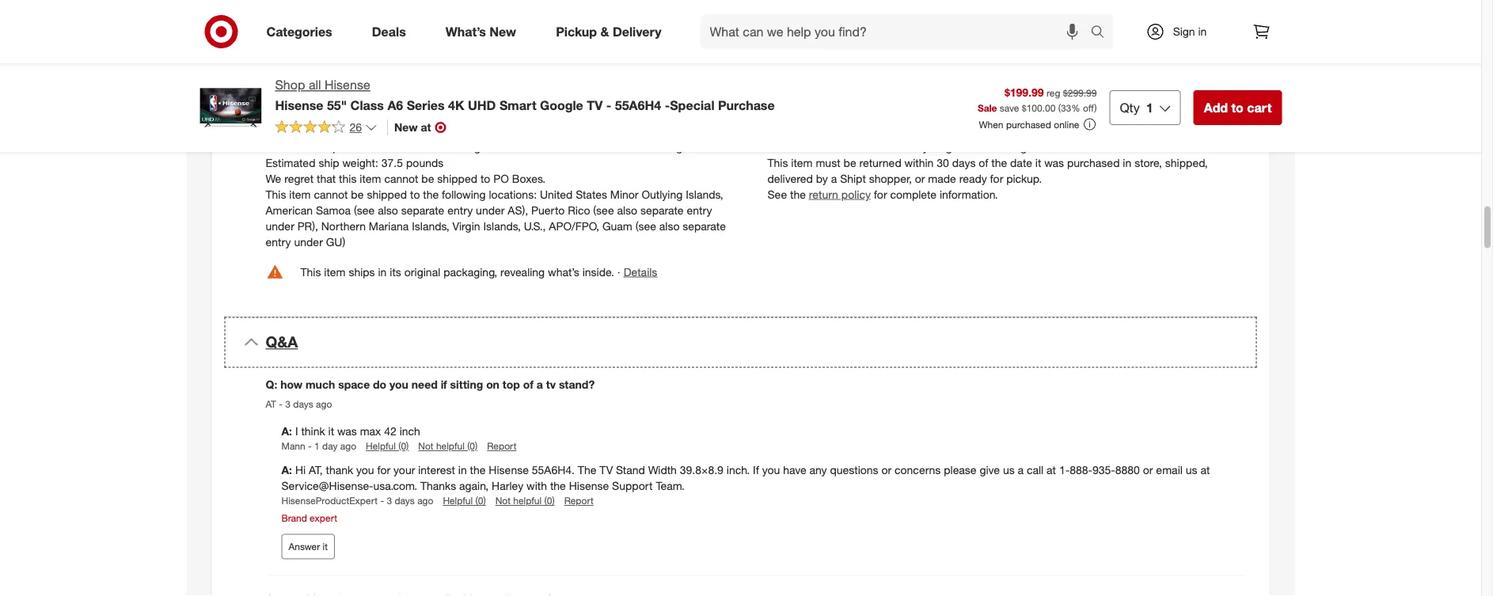 Task type: vqa. For each thing, say whether or not it's contained in the screenshot.
the top the ship
yes



Task type: locate. For each thing, give the bounding box(es) containing it.
& up "55""
[[333, 76, 343, 94]]

2 a: from the top
[[281, 464, 295, 478]]

1 vertical spatial ago
[[340, 441, 356, 452]]

0 vertical spatial any
[[911, 140, 928, 154]]

under
[[476, 203, 505, 217], [266, 219, 294, 233], [294, 235, 323, 249]]

cannot inside "shipping details estimated ship dimensions: 5.6 inches length x 53.7 inches width x 32.6 inches height estimated ship weight: 37.5 pounds we regret that this item cannot be shipped to po boxes."
[[384, 172, 418, 186]]

also down the outlying on the top of page
[[659, 219, 680, 233]]

& for shipping
[[333, 76, 343, 94]]

this
[[339, 172, 357, 186]]

a inside the q: how much space do you need if sitting on top of a tv stand? at - 3 days ago
[[537, 378, 543, 391]]

at left 1-
[[1047, 464, 1056, 478]]

0 horizontal spatial 3
[[285, 399, 291, 410]]

- right at
[[279, 399, 283, 410]]

0 vertical spatial 3
[[285, 399, 291, 410]]

the up again,
[[470, 464, 486, 478]]

be down pounds
[[421, 172, 434, 186]]

team.
[[656, 480, 685, 493]]

to
[[573, 22, 583, 36], [1231, 100, 1244, 115], [898, 140, 908, 154], [481, 172, 490, 186], [410, 188, 420, 201]]

1 vertical spatial helpful
[[443, 495, 473, 507]]

not helpful  (0) for hisenseproductexpert - 3 days ago
[[495, 495, 555, 507]]

helpful  (0) button for mann - 1 day ago
[[366, 440, 409, 453]]

0 horizontal spatial x
[[493, 140, 499, 154]]

purchased down $
[[1006, 118, 1051, 130]]

us right give
[[1003, 464, 1015, 478]]

2 horizontal spatial days
[[952, 156, 976, 170]]

1 x from the left
[[493, 140, 499, 154]]

1 vertical spatial new
[[394, 120, 418, 134]]

0 vertical spatial a
[[831, 172, 837, 186]]

ship up that
[[319, 156, 339, 170]]

within
[[905, 156, 934, 170]]

0 vertical spatial ship
[[319, 140, 339, 154]]

a inside "this item can be returned to any target store or target.com. this item must be returned within 30 days of the date it was purchased in store, shipped, delivered by a shipt shopper, or made ready for pickup. see the return policy for complete information."
[[831, 172, 837, 186]]

not helpful  (0) down with
[[495, 495, 555, 507]]

1 horizontal spatial helpful
[[513, 495, 542, 507]]

in up again,
[[458, 464, 467, 478]]

this for this item ships in its original packaging, revealing what's inside. · details
[[300, 265, 321, 279]]

0 horizontal spatial purchased
[[1006, 118, 1051, 130]]

islands, right the outlying on the top of page
[[686, 188, 723, 201]]

interest
[[418, 464, 455, 478]]

report down the
[[564, 495, 594, 507]]

this for this item cannot be shipped to the following locations:
[[266, 188, 286, 201]]

1 horizontal spatial was
[[1044, 156, 1064, 170]]

3 inches from the left
[[626, 140, 658, 154]]

details down "55""
[[322, 117, 362, 133]]

0 horizontal spatial us
[[1003, 464, 1015, 478]]

helpful  (0) button down the 42
[[366, 440, 409, 453]]

dimensions:
[[342, 140, 402, 154]]

revealing
[[500, 265, 545, 279]]

you left 'have'
[[762, 464, 780, 478]]

(see
[[354, 203, 375, 217], [593, 203, 614, 217], [635, 219, 656, 233]]

1 horizontal spatial inches
[[527, 140, 559, 154]]

0 vertical spatial of
[[979, 156, 988, 170]]

0 vertical spatial purchased
[[1006, 118, 1051, 130]]

2 horizontal spatial at
[[1201, 464, 1210, 478]]

boxes.
[[512, 172, 546, 186]]

new up 5.6 in the left of the page
[[394, 120, 418, 134]]

not helpful  (0) button up the interest in the left bottom of the page
[[418, 440, 478, 453]]

2 vertical spatial for
[[377, 464, 390, 478]]

1 horizontal spatial days
[[395, 495, 415, 507]]

0 horizontal spatial cannot
[[314, 188, 348, 201]]

shipping down shop
[[266, 117, 318, 133]]

shipping up "55""
[[266, 76, 328, 94]]

2 horizontal spatial it
[[1035, 156, 1041, 170]]

save
[[1000, 102, 1019, 114]]

2 vertical spatial it
[[323, 541, 328, 553]]

1 vertical spatial shipping
[[266, 117, 318, 133]]

uhd
[[468, 97, 496, 113]]

report for hisenseproductexpert - 3 days ago
[[564, 495, 594, 507]]

0 vertical spatial helpful  (0) button
[[366, 440, 409, 453]]

report button
[[487, 440, 517, 453], [564, 495, 594, 508]]

- right the 55a6h4
[[665, 97, 670, 113]]

2 horizontal spatial entry
[[687, 203, 712, 217]]

0 horizontal spatial report button
[[487, 440, 517, 453]]

the up shop
[[275, 22, 291, 36]]

1 horizontal spatial not
[[495, 495, 511, 507]]

not for hisenseproductexpert - 3 days ago
[[495, 495, 511, 507]]

a right by
[[831, 172, 837, 186]]

1 vertical spatial it
[[328, 425, 334, 439]]

1 vertical spatial not helpful  (0) button
[[495, 495, 555, 508]]

2 estimated from the top
[[266, 156, 315, 170]]

2 vertical spatial days
[[395, 495, 415, 507]]

at
[[266, 399, 276, 410]]

it right answer
[[323, 541, 328, 553]]

the
[[275, 22, 291, 36], [991, 156, 1007, 170], [423, 188, 439, 201], [790, 188, 806, 201], [470, 464, 486, 478], [550, 480, 566, 493]]

0 horizontal spatial inches
[[424, 140, 456, 154]]

1 vertical spatial helpful  (0)
[[443, 495, 486, 507]]

1 horizontal spatial of
[[979, 156, 988, 170]]

1 shipping from the top
[[266, 76, 328, 94]]

entry down 'height'
[[687, 203, 712, 217]]

55a6h4.
[[532, 464, 575, 478]]

virgin
[[452, 219, 480, 233]]

0 horizontal spatial of
[[523, 378, 533, 391]]

& left about
[[600, 24, 609, 39]]

at right email
[[1201, 464, 1210, 478]]

- down usa.com.
[[380, 495, 384, 507]]

outlying
[[642, 188, 683, 201]]

x left 53.7
[[493, 140, 499, 154]]

concerns
[[895, 464, 941, 478]]

1 horizontal spatial helpful
[[443, 495, 473, 507]]

minor
[[610, 188, 639, 201]]

report right it.
[[659, 22, 693, 36]]

it
[[1035, 156, 1041, 170], [328, 425, 334, 439], [323, 541, 328, 553]]

be inside "shipping details estimated ship dimensions: 5.6 inches length x 53.7 inches width x 32.6 inches height estimated ship weight: 37.5 pounds we regret that this item cannot be shipped to po boxes."
[[421, 172, 434, 186]]

0 horizontal spatial helpful  (0)
[[366, 441, 409, 452]]

0 horizontal spatial days
[[293, 399, 313, 410]]

purchased down the online
[[1067, 156, 1120, 170]]

shipped
[[437, 172, 477, 186], [367, 188, 407, 201]]

qty 1
[[1120, 100, 1153, 115]]

was up day on the bottom left of page
[[337, 425, 357, 439]]

shipping for shipping details estimated ship dimensions: 5.6 inches length x 53.7 inches width x 32.6 inches height estimated ship weight: 37.5 pounds we regret that this item cannot be shipped to po boxes.
[[266, 117, 318, 133]]

1 vertical spatial &
[[333, 76, 343, 94]]

new left "we"
[[490, 24, 516, 39]]

report button for hisenseproductexpert - 3 days ago
[[564, 495, 594, 508]]

2 vertical spatial ago
[[417, 495, 433, 507]]

incorrect
[[696, 22, 740, 36]]

not helpful  (0) for mann - 1 day ago
[[418, 441, 478, 452]]

3 down usa.com.
[[387, 495, 392, 507]]

(see down states
[[593, 203, 614, 217]]

pounds
[[406, 156, 444, 170]]

days inside "this item can be returned to any target store or target.com. this item must be returned within 30 days of the date it was purchased in store, shipped, delivered by a shipt shopper, or made ready for pickup. see the return policy for complete information."
[[952, 156, 976, 170]]

shipped,
[[1165, 156, 1208, 170]]

islands, down as),
[[483, 219, 521, 233]]

days up ready
[[952, 156, 976, 170]]

1 estimated from the top
[[266, 140, 315, 154]]

1 horizontal spatial a
[[831, 172, 837, 186]]

report for mann - 1 day ago
[[487, 441, 517, 452]]

q: how much space do you need if sitting on top of a tv stand? at - 3 days ago
[[266, 378, 595, 410]]

store
[[965, 140, 990, 154]]

1 a: from the top
[[281, 425, 292, 439]]

you right thank in the left of the page
[[356, 464, 374, 478]]

days down usa.com.
[[395, 495, 415, 507]]

cannot up this item cannot be shipped to the following locations:
[[384, 172, 418, 186]]

shipped up mariana
[[367, 188, 407, 201]]

it down target.com. in the right top of the page
[[1035, 156, 1041, 170]]

helpful  (0) down again,
[[443, 495, 486, 507]]

1 horizontal spatial not helpful  (0)
[[495, 495, 555, 507]]

0 horizontal spatial it
[[323, 541, 328, 553]]

item left ships
[[324, 265, 346, 279]]

apo/fpo,
[[549, 219, 599, 233]]

of
[[979, 156, 988, 170], [523, 378, 533, 391]]

this item ships in its original packaging, revealing what's inside. · details
[[300, 265, 657, 279]]

islands, left the virgin
[[412, 219, 449, 233]]

entry down american
[[266, 235, 291, 249]]

accurate
[[418, 22, 461, 36]]

a: down mann
[[281, 464, 295, 478]]

helpful up the interest in the left bottom of the page
[[436, 441, 465, 452]]

2 horizontal spatial report
[[659, 22, 693, 36]]

(0) down again,
[[475, 495, 486, 507]]

& for pickup
[[600, 24, 609, 39]]

1 horizontal spatial it
[[328, 425, 334, 439]]

item
[[294, 22, 315, 36], [791, 140, 813, 154], [791, 156, 813, 170], [360, 172, 381, 186], [289, 188, 311, 201], [324, 265, 346, 279]]

30
[[937, 156, 949, 170]]

0 horizontal spatial islands,
[[412, 219, 449, 233]]

to inside add to cart button
[[1231, 100, 1244, 115]]

report up harley
[[487, 441, 517, 452]]

details link
[[624, 265, 657, 279]]

26 link
[[275, 119, 378, 138]]

0 horizontal spatial you
[[356, 464, 374, 478]]

0 vertical spatial days
[[952, 156, 976, 170]]

a inside hi at, thank you for your interest in the hisense 55a6h4. the tv stand width 39.8×8.9 inch. if you have any questions or concerns please give us a call at 1-888-935-8880 or email us at service@hisense-usa.com. thanks again, harley with the hisense support team.
[[1018, 464, 1024, 478]]

deals
[[372, 24, 406, 39]]

a: left i
[[281, 425, 292, 439]]

you inside the q: how much space do you need if sitting on top of a tv stand? at - 3 days ago
[[389, 378, 408, 391]]

cannot
[[384, 172, 418, 186], [314, 188, 348, 201]]

inches right 32.6
[[626, 140, 658, 154]]

estimated
[[266, 140, 315, 154], [266, 156, 315, 170]]

0 vertical spatial helpful  (0)
[[366, 441, 409, 452]]

0 vertical spatial tv
[[587, 97, 603, 113]]

max
[[360, 425, 381, 439]]

for up usa.com.
[[377, 464, 390, 478]]

2 shipping from the top
[[266, 117, 318, 133]]

tv
[[546, 378, 556, 391]]

not down inch
[[418, 441, 434, 452]]

days for ago
[[293, 399, 313, 410]]

1 vertical spatial ship
[[319, 156, 339, 170]]

for down shopper,
[[874, 188, 887, 201]]

all
[[309, 77, 321, 93]]

1 horizontal spatial islands,
[[483, 219, 521, 233]]

us right email
[[1186, 464, 1197, 478]]

report incorrect product info. button
[[659, 21, 806, 37]]

report button up harley
[[487, 440, 517, 453]]

1 vertical spatial under
[[266, 219, 294, 233]]

1 horizontal spatial not helpful  (0) button
[[495, 495, 555, 508]]

hisenseproductexpert
[[281, 495, 378, 507]]

(see up northern
[[354, 203, 375, 217]]

at
[[421, 120, 431, 134], [1047, 464, 1056, 478], [1201, 464, 1210, 478]]

1 horizontal spatial 1
[[1146, 100, 1153, 115]]

not down harley
[[495, 495, 511, 507]]

helpful  (0) down the 42
[[366, 441, 409, 452]]

length
[[459, 140, 490, 154]]

& inside dropdown button
[[333, 76, 343, 94]]

what's
[[548, 265, 579, 279]]

of down store
[[979, 156, 988, 170]]

samoa
[[316, 203, 351, 217]]

ships
[[349, 265, 375, 279]]

2 us from the left
[[1186, 464, 1197, 478]]

under down 'locations:'
[[476, 203, 505, 217]]

1 vertical spatial not
[[495, 495, 511, 507]]

0 vertical spatial helpful
[[366, 441, 396, 452]]

0 horizontal spatial helpful  (0) button
[[366, 440, 409, 453]]

this for this item can be returned to any target store or target.com. this item must be returned within 30 days of the date it was purchased in store, shipped, delivered by a shipt shopper, or made ready for pickup. see the return policy for complete information.
[[768, 140, 788, 154]]

hisense
[[325, 77, 370, 93], [275, 97, 323, 113], [489, 464, 529, 478], [569, 480, 609, 493]]

the down delivered
[[790, 188, 806, 201]]

0 horizontal spatial not
[[418, 441, 434, 452]]

states
[[576, 188, 607, 201]]

in
[[1198, 25, 1207, 38], [1123, 156, 1132, 170], [378, 265, 387, 279], [458, 464, 467, 478]]

1 horizontal spatial &
[[600, 24, 609, 39]]

for right ready
[[990, 172, 1003, 186]]

shop all hisense hisense 55" class a6 series 4k uhd smart google tv - 55a6h4 -special purchase
[[275, 77, 775, 113]]

inch.
[[727, 464, 750, 478]]

item up 'all'
[[294, 22, 315, 36]]

helpful down with
[[513, 495, 542, 507]]

details inside "shipping details estimated ship dimensions: 5.6 inches length x 53.7 inches width x 32.6 inches height estimated ship weight: 37.5 pounds we regret that this item cannot be shipped to po boxes."
[[322, 117, 362, 133]]

was
[[1044, 156, 1064, 170], [337, 425, 357, 439]]

off
[[1083, 102, 1094, 114]]

if
[[441, 378, 447, 391]]

tv for stand
[[600, 464, 613, 478]]

2 ship from the top
[[319, 156, 339, 170]]

tv inside shop all hisense hisense 55" class a6 series 4k uhd smart google tv - 55a6h4 -special purchase
[[587, 97, 603, 113]]

0 horizontal spatial helpful
[[366, 441, 396, 452]]

1 horizontal spatial any
[[911, 140, 928, 154]]

1 horizontal spatial x
[[592, 140, 598, 154]]

helpful for hisenseproductexpert - 3 days ago
[[513, 495, 542, 507]]

1 vertical spatial returned
[[859, 156, 901, 170]]

$199.99 reg $299.99 sale save $ 100.00 ( 33 % off )
[[978, 85, 1097, 114]]

any inside hi at, thank you for your interest in the hisense 55a6h4. the tv stand width 39.8×8.9 inch. if you have any questions or concerns please give us a call at 1-888-935-8880 or email us at service@hisense-usa.com. thanks again, harley with the hisense support team.
[[809, 464, 827, 478]]

0 horizontal spatial entry
[[266, 235, 291, 249]]

hisense down shop
[[275, 97, 323, 113]]

under down pr),
[[294, 235, 323, 249]]

a:
[[281, 425, 292, 439], [281, 464, 295, 478]]

add
[[1204, 100, 1228, 115]]

search button
[[1083, 14, 1121, 52]]

0 vertical spatial not
[[418, 441, 434, 452]]

2 horizontal spatial inches
[[626, 140, 658, 154]]

united
[[540, 188, 573, 201]]

you right do
[[389, 378, 408, 391]]

in inside hi at, thank you for your interest in the hisense 55a6h4. the tv stand width 39.8×8.9 inch. if you have any questions or concerns please give us a call at 1-888-935-8880 or email us at service@hisense-usa.com. thanks again, harley with the hisense support team.
[[458, 464, 467, 478]]

0 vertical spatial not helpful  (0) button
[[418, 440, 478, 453]]

call
[[1027, 464, 1044, 478]]

also up mariana
[[378, 203, 398, 217]]

2 x from the left
[[592, 140, 598, 154]]

item down weight:
[[360, 172, 381, 186]]

a left call
[[1018, 464, 1024, 478]]

categories
[[266, 24, 332, 39]]

report
[[659, 22, 693, 36], [487, 441, 517, 452], [564, 495, 594, 507]]

ago for hisenseproductexpert
[[417, 495, 433, 507]]

shipping inside dropdown button
[[266, 76, 328, 94]]

inches right 53.7
[[527, 140, 559, 154]]

helpful for hisenseproductexpert - 3 days ago
[[443, 495, 473, 507]]

to right add
[[1231, 100, 1244, 115]]

1 horizontal spatial ago
[[340, 441, 356, 452]]

made
[[928, 172, 956, 186]]

days for of
[[952, 156, 976, 170]]

tv right the
[[600, 464, 613, 478]]

under down american
[[266, 219, 294, 233]]

returns
[[347, 76, 404, 94]]

be right can
[[837, 140, 850, 154]]

tv inside hi at, thank you for your interest in the hisense 55a6h4. the tv stand width 39.8×8.9 inch. if you have any questions or concerns please give us a call at 1-888-935-8880 or email us at service@hisense-usa.com. thanks again, harley with the hisense support team.
[[600, 464, 613, 478]]

item down regret at the left
[[289, 188, 311, 201]]

- inside the q: how much space do you need if sitting on top of a tv stand? at - 3 days ago
[[279, 399, 283, 410]]

islands,
[[686, 188, 723, 201], [412, 219, 449, 233], [483, 219, 521, 233]]

1 vertical spatial a
[[537, 378, 543, 391]]

to left po on the left top of page
[[481, 172, 490, 186]]

1 vertical spatial any
[[809, 464, 827, 478]]

0 horizontal spatial any
[[809, 464, 827, 478]]

1 vertical spatial a:
[[281, 464, 295, 478]]

not helpful  (0) button
[[418, 440, 478, 453], [495, 495, 555, 508]]

to up within
[[898, 140, 908, 154]]

days inside the q: how much space do you need if sitting on top of a tv stand? at - 3 days ago
[[293, 399, 313, 410]]

$299.99
[[1063, 87, 1097, 99]]

1 vertical spatial helpful  (0) button
[[443, 495, 486, 508]]

0 vertical spatial report button
[[487, 440, 517, 453]]

it inside button
[[323, 541, 328, 553]]

1 horizontal spatial you
[[389, 378, 408, 391]]

helpful  (0)
[[366, 441, 409, 452], [443, 495, 486, 507]]

0 vertical spatial a:
[[281, 425, 292, 439]]

have
[[783, 464, 806, 478]]

not helpful  (0) button for mann - 1 day ago
[[418, 440, 478, 453]]

0 horizontal spatial not helpful  (0)
[[418, 441, 478, 452]]

any up within
[[911, 140, 928, 154]]

not helpful  (0) up the interest in the left bottom of the page
[[418, 441, 478, 452]]

1 left day on the bottom left of page
[[314, 441, 320, 452]]

)
[[1094, 102, 1097, 114]]

0 horizontal spatial for
[[377, 464, 390, 478]]

ago for mann
[[340, 441, 356, 452]]

at down series
[[421, 120, 431, 134]]

0 vertical spatial for
[[990, 172, 1003, 186]]

1 horizontal spatial for
[[874, 188, 887, 201]]

pickup & delivery link
[[542, 14, 681, 49]]

shipping inside "shipping details estimated ship dimensions: 5.6 inches length x 53.7 inches width x 32.6 inches height estimated ship weight: 37.5 pounds we regret that this item cannot be shipped to po boxes."
[[266, 117, 318, 133]]

1 vertical spatial helpful
[[513, 495, 542, 507]]

3
[[285, 399, 291, 410], [387, 495, 392, 507]]

report button down the
[[564, 495, 594, 508]]

we
[[529, 22, 543, 36]]

0 vertical spatial shipped
[[437, 172, 477, 186]]

answer it button
[[281, 534, 335, 560]]

1 vertical spatial not helpful  (0)
[[495, 495, 555, 507]]

item up delivered
[[791, 156, 813, 170]]

0 vertical spatial helpful
[[436, 441, 465, 452]]



Task type: describe. For each thing, give the bounding box(es) containing it.
aren't
[[387, 22, 414, 36]]

when purchased online
[[979, 118, 1079, 130]]

shopper,
[[869, 172, 912, 186]]

that
[[317, 172, 336, 186]]

the down pounds
[[423, 188, 439, 201]]

smart
[[499, 97, 537, 113]]

helpful  (0) for hisenseproductexpert - 3 days ago
[[443, 495, 486, 507]]

39.8×8.9
[[680, 464, 724, 478]]

return
[[809, 188, 838, 201]]

date
[[1010, 156, 1032, 170]]

hisenseproductexpert - 3 days ago
[[281, 495, 433, 507]]

stand?
[[559, 378, 595, 391]]

stand
[[616, 464, 645, 478]]

again,
[[459, 480, 489, 493]]

0 horizontal spatial new
[[394, 120, 418, 134]]

the
[[578, 464, 596, 478]]

to inside "this item can be returned to any target store or target.com. this item must be returned within 30 days of the date it was purchased in store, shipped, delivered by a shipt shopper, or made ready for pickup. see the return policy for complete information."
[[898, 140, 908, 154]]

northern
[[321, 219, 366, 233]]

2 vertical spatial under
[[294, 235, 323, 249]]

to inside "shipping details estimated ship dimensions: 5.6 inches length x 53.7 inches width x 32.6 inches height estimated ship weight: 37.5 pounds we regret that this item cannot be shipped to po boxes."
[[481, 172, 490, 186]]

return policy link
[[809, 188, 871, 201]]

know
[[586, 22, 612, 36]]

not for mann - 1 day ago
[[418, 441, 434, 452]]

0 vertical spatial 1
[[1146, 100, 1153, 115]]

its
[[390, 265, 401, 279]]

search
[[1083, 25, 1121, 41]]

on
[[486, 378, 499, 391]]

$
[[1022, 102, 1027, 114]]

for inside hi at, thank you for your interest in the hisense 55a6h4. the tv stand width 39.8×8.9 inch. if you have any questions or concerns please give us a call at 1-888-935-8880 or email us at service@hisense-usa.com. thanks again, harley with the hisense support team.
[[377, 464, 390, 478]]

2 horizontal spatial for
[[990, 172, 1003, 186]]

hisense down the
[[569, 480, 609, 493]]

i
[[295, 425, 298, 439]]

target.com.
[[1006, 140, 1063, 154]]

1 horizontal spatial also
[[617, 203, 637, 217]]

in inside "this item can be returned to any target store or target.com. this item must be returned within 30 days of the date it was purchased in store, shipped, delivered by a shipt shopper, or made ready for pickup. see the return policy for complete information."
[[1123, 156, 1132, 170]]

1 inches from the left
[[424, 140, 456, 154]]

report button for mann - 1 day ago
[[487, 440, 517, 453]]

width
[[648, 464, 677, 478]]

888-
[[1070, 464, 1092, 478]]

usa.com.
[[373, 480, 417, 493]]

inch
[[400, 425, 420, 439]]

po
[[493, 172, 509, 186]]

0 vertical spatial under
[[476, 203, 505, 217]]

expert
[[310, 512, 337, 524]]

2 horizontal spatial islands,
[[686, 188, 723, 201]]

a: for a:
[[281, 464, 295, 478]]

in left its
[[378, 265, 387, 279]]

above
[[354, 22, 384, 36]]

q&a
[[266, 333, 298, 352]]

2 horizontal spatial you
[[762, 464, 780, 478]]

(0) up again,
[[467, 441, 478, 452]]

helpful for mann - 1 day ago
[[436, 441, 465, 452]]

much
[[306, 378, 335, 391]]

0 horizontal spatial at
[[421, 120, 431, 134]]

a: for a: i think it was max 42 inch
[[281, 425, 292, 439]]

(0) down with
[[544, 495, 555, 507]]

it inside "this item can be returned to any target store or target.com. this item must be returned within 30 days of the date it was purchased in store, shipped, delivered by a shipt shopper, or made ready for pickup. see the return policy for complete information."
[[1035, 156, 1041, 170]]

thank
[[326, 464, 353, 478]]

any inside "this item can be returned to any target store or target.com. this item must be returned within 30 days of the date it was purchased in store, shipped, delivered by a shipt shopper, or made ready for pickup. see the return policy for complete information."
[[911, 140, 928, 154]]

0 horizontal spatial shipped
[[367, 188, 407, 201]]

to right 'want'
[[573, 22, 583, 36]]

delivered
[[768, 172, 813, 186]]

or left concerns
[[881, 464, 892, 478]]

mann
[[281, 441, 305, 452]]

shipping for shipping & returns
[[266, 76, 328, 94]]

of inside "this item can be returned to any target store or target.com. this item must be returned within 30 days of the date it was purchased in store, shipped, delivered by a shipt shopper, or made ready for pickup. see the return policy for complete information."
[[979, 156, 988, 170]]

image of hisense 55" class a6 series 4k uhd smart google tv - 55a6h4 -special purchase image
[[199, 76, 262, 139]]

series
[[407, 97, 445, 113]]

class
[[350, 97, 384, 113]]

give
[[980, 464, 1000, 478]]

0 horizontal spatial 1
[[314, 441, 320, 452]]

u.s.,
[[524, 219, 546, 233]]

about
[[615, 22, 644, 36]]

harley
[[492, 480, 523, 493]]

was inside "this item can be returned to any target store or target.com. this item must be returned within 30 days of the date it was purchased in store, shipped, delivered by a shipt shopper, or made ready for pickup. see the return policy for complete information."
[[1044, 156, 1064, 170]]

helpful for mann - 1 day ago
[[366, 441, 396, 452]]

the down 55a6h4.
[[550, 480, 566, 493]]

%
[[1071, 102, 1080, 114]]

5.6
[[405, 140, 421, 154]]

3 inside the q: how much space do you need if sitting on top of a tv stand? at - 3 days ago
[[285, 399, 291, 410]]

be up shipt
[[844, 156, 856, 170]]

1 vertical spatial for
[[874, 188, 887, 201]]

2 inches from the left
[[527, 140, 559, 154]]

1 horizontal spatial 3
[[387, 495, 392, 507]]

sign in link
[[1133, 14, 1231, 49]]

0 horizontal spatial also
[[378, 203, 398, 217]]

or down within
[[915, 172, 925, 186]]

add to cart button
[[1194, 90, 1282, 125]]

item inside "shipping details estimated ship dimensions: 5.6 inches length x 53.7 inches width x 32.6 inches height estimated ship weight: 37.5 pounds we regret that this item cannot be shipped to po boxes."
[[360, 172, 381, 186]]

purchased inside "this item can be returned to any target store or target.com. this item must be returned within 30 days of the date it was purchased in store, shipped, delivered by a shipt shopper, or made ready for pickup. see the return policy for complete information."
[[1067, 156, 1120, 170]]

1 horizontal spatial (see
[[593, 203, 614, 217]]

new at
[[394, 120, 431, 134]]

be down this
[[351, 188, 364, 201]]

to down pounds
[[410, 188, 420, 201]]

What can we help you find? suggestions appear below search field
[[700, 14, 1095, 49]]

at,
[[309, 464, 323, 478]]

1 horizontal spatial entry
[[447, 203, 473, 217]]

do
[[373, 378, 386, 391]]

with
[[527, 480, 547, 493]]

see
[[768, 188, 787, 201]]

tv for -
[[587, 97, 603, 113]]

thanks
[[420, 480, 456, 493]]

0 vertical spatial if
[[266, 22, 272, 36]]

·
[[617, 265, 620, 279]]

- left the 55a6h4
[[606, 97, 611, 113]]

hi at, thank you for your interest in the hisense 55a6h4. the tv stand width 39.8×8.9 inch. if you have any questions or concerns please give us a call at 1-888-935-8880 or email us at service@hisense-usa.com. thanks again, harley with the hisense support team.
[[281, 464, 1210, 493]]

hisense up "55""
[[325, 77, 370, 93]]

1 us from the left
[[1003, 464, 1015, 478]]

(0) down inch
[[398, 441, 409, 452]]

hisense up harley
[[489, 464, 529, 478]]

or right store
[[993, 140, 1003, 154]]

1 horizontal spatial at
[[1047, 464, 1056, 478]]

brand expert
[[281, 512, 337, 524]]

or right "8880"
[[1143, 464, 1153, 478]]

qty
[[1120, 100, 1140, 115]]

original
[[404, 265, 440, 279]]

if the item details above aren't accurate or complete, we want to know about it. report incorrect product info.
[[266, 22, 806, 36]]

- down think
[[308, 441, 312, 452]]

26
[[350, 120, 362, 134]]

53.7
[[502, 140, 524, 154]]

want
[[546, 22, 570, 36]]

puerto
[[531, 203, 565, 217]]

37.5
[[381, 156, 403, 170]]

55"
[[327, 97, 347, 113]]

1 horizontal spatial new
[[490, 24, 516, 39]]

if inside hi at, thank you for your interest in the hisense 55a6h4. the tv stand width 39.8×8.9 inch. if you have any questions or concerns please give us a call at 1-888-935-8880 or email us at service@hisense-usa.com. thanks again, harley with the hisense support team.
[[753, 464, 759, 478]]

1 vertical spatial cannot
[[314, 188, 348, 201]]

online
[[1054, 118, 1079, 130]]

policy
[[841, 188, 871, 201]]

by
[[816, 172, 828, 186]]

of inside the q: how much space do you need if sitting on top of a tv stand? at - 3 days ago
[[523, 378, 533, 391]]

pr),
[[297, 219, 318, 233]]

not helpful  (0) button for hisenseproductexpert - 3 days ago
[[495, 495, 555, 508]]

1 ship from the top
[[319, 140, 339, 154]]

details
[[624, 265, 657, 279]]

42
[[384, 425, 396, 439]]

width
[[562, 140, 589, 154]]

sign
[[1173, 25, 1195, 38]]

0 vertical spatial returned
[[853, 140, 895, 154]]

following
[[442, 188, 486, 201]]

helpful  (0) for mann - 1 day ago
[[366, 441, 409, 452]]

this item cannot be shipped to the following locations:
[[266, 188, 537, 201]]

this item can be returned to any target store or target.com. this item must be returned within 30 days of the date it was purchased in store, shipped, delivered by a shipt shopper, or made ready for pickup. see the return policy for complete information.
[[768, 140, 1208, 201]]

as),
[[508, 203, 528, 217]]

2 horizontal spatial also
[[659, 219, 680, 233]]

ago inside the q: how much space do you need if sitting on top of a tv stand? at - 3 days ago
[[316, 399, 332, 410]]

in right sign
[[1198, 25, 1207, 38]]

top
[[503, 378, 520, 391]]

2 horizontal spatial (see
[[635, 219, 656, 233]]

how
[[280, 378, 303, 391]]

8880
[[1115, 464, 1140, 478]]

locations:
[[489, 188, 537, 201]]

0 horizontal spatial (see
[[354, 203, 375, 217]]

it.
[[647, 22, 656, 36]]

or right accurate
[[464, 22, 474, 36]]

product
[[743, 22, 782, 36]]

item left can
[[791, 140, 813, 154]]

add to cart
[[1204, 100, 1272, 115]]

shipped inside "shipping details estimated ship dimensions: 5.6 inches length x 53.7 inches width x 32.6 inches height estimated ship weight: 37.5 pounds we regret that this item cannot be shipped to po boxes."
[[437, 172, 477, 186]]

answer
[[289, 541, 320, 553]]

we
[[266, 172, 281, 186]]

0 horizontal spatial was
[[337, 425, 357, 439]]

the left date
[[991, 156, 1007, 170]]

0 vertical spatial details
[[318, 22, 351, 36]]

what's new link
[[432, 14, 536, 49]]

height
[[661, 140, 692, 154]]

questions
[[830, 464, 878, 478]]

helpful  (0) button for hisenseproductexpert - 3 days ago
[[443, 495, 486, 508]]



